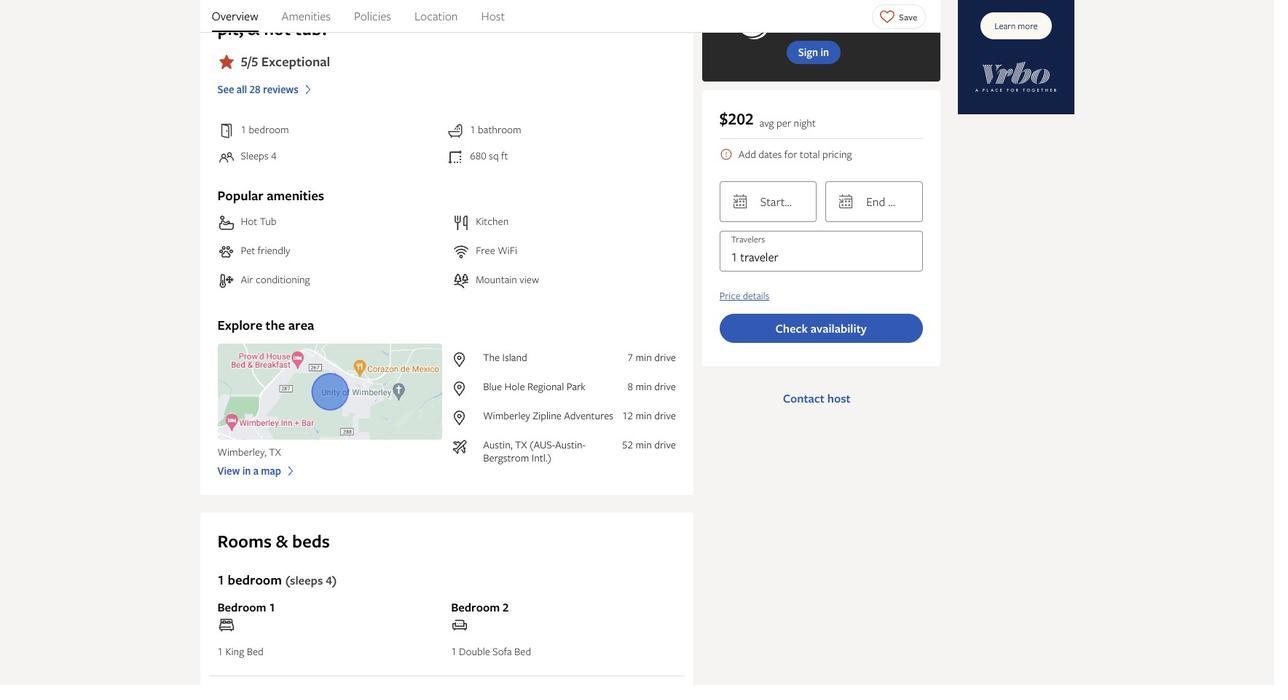 Task type: describe. For each thing, give the bounding box(es) containing it.
wimberley, tx
[[217, 445, 281, 459]]

traveler
[[740, 249, 778, 265]]

pet friendly list item
[[217, 243, 441, 261]]

la
[[217, 0, 236, 18]]

reviews
[[263, 82, 298, 96]]

overview
[[212, 8, 258, 24]]

location
[[415, 8, 458, 24]]

drive for 8 min drive
[[654, 380, 676, 393]]

friendly
[[258, 244, 290, 258]]

regional
[[527, 380, 564, 393]]

amazing
[[435, 0, 501, 18]]

air conditioning list item
[[217, 273, 441, 290]]

air conditioning
[[241, 273, 310, 287]]

mountain view list item
[[453, 273, 676, 290]]

bedroom for bedroom 1
[[217, 600, 266, 616]]

negative theme image
[[217, 53, 235, 71]]

contact host
[[783, 391, 851, 407]]

28
[[250, 82, 260, 96]]

hole
[[505, 380, 525, 393]]

sq
[[489, 149, 499, 163]]

view
[[520, 273, 539, 287]]

add
[[739, 147, 756, 161]]

pricing
[[822, 147, 852, 161]]

location link
[[415, 0, 458, 32]]

min for 52
[[636, 438, 652, 452]]

medium image
[[301, 83, 314, 96]]

cabin
[[350, 0, 392, 18]]

kitchen
[[476, 215, 509, 228]]

price details button
[[720, 289, 769, 302]]

view
[[217, 464, 240, 478]]

intl.)
[[532, 451, 551, 465]]

add dates for total pricing
[[739, 147, 852, 161]]

sign
[[798, 45, 818, 59]]

1 traveler
[[731, 249, 778, 265]]

680 sq ft
[[470, 149, 508, 163]]

8 min drive
[[628, 380, 676, 393]]

host link
[[481, 0, 505, 32]]

7
[[628, 350, 633, 364]]

pet friendly
[[241, 244, 290, 258]]

the island
[[483, 350, 527, 364]]

52
[[622, 438, 633, 452]]

bedroom for 1 bedroom (sleeps 4)
[[228, 571, 282, 590]]

save button
[[872, 4, 926, 29]]

mountain
[[476, 273, 517, 287]]

8
[[628, 380, 633, 393]]

the
[[266, 316, 285, 334]]

avg
[[760, 116, 774, 130]]

blue hole regional park
[[483, 380, 586, 393]]

drive for 7 min drive
[[654, 350, 676, 364]]

5/5 exceptional
[[241, 52, 330, 71]]

hot
[[264, 17, 291, 41]]

bedroom 2
[[451, 600, 509, 616]]

popular amenities
[[217, 187, 324, 205]]

wimberley
[[483, 409, 530, 423]]

& inside the la luna- private cabin with amazing views, bed swing, fire pit, & hot tub!
[[248, 17, 260, 41]]

list containing the island
[[451, 350, 676, 465]]

dates
[[759, 147, 782, 161]]

in for sign
[[821, 45, 829, 59]]

680
[[470, 149, 486, 163]]

view in a map
[[217, 464, 281, 478]]

blue
[[483, 380, 502, 393]]

2 bed from the left
[[514, 645, 531, 659]]

popular location image for wimberley
[[451, 409, 477, 427]]

1 for 1 bedroom
[[241, 123, 246, 137]]

save
[[899, 11, 918, 23]]

night
[[794, 116, 816, 130]]

bedroom for bedroom 2
[[451, 600, 500, 616]]

sleeps
[[241, 149, 269, 163]]

amenities
[[267, 187, 324, 205]]

explore the area
[[217, 316, 314, 334]]

mountain view
[[476, 273, 539, 287]]

1 for 1 double sofa bed
[[451, 645, 457, 659]]

policies link
[[354, 0, 391, 32]]

park
[[567, 380, 586, 393]]

1 for 1 king bed
[[217, 645, 223, 659]]

min for 8
[[636, 380, 652, 393]]

min for 12
[[636, 409, 652, 423]]

1 bedroom (sleeps 4)
[[217, 571, 337, 590]]

exceptional
[[261, 52, 330, 71]]

drive for 52 min drive
[[654, 438, 676, 452]]

fire
[[646, 0, 673, 18]]

policies
[[354, 8, 391, 24]]

view in a map button
[[217, 459, 442, 478]]

1 traveler button
[[720, 231, 923, 272]]

austin, tx (aus-austin- bergstrom intl.)
[[483, 438, 586, 465]]

1 vertical spatial &
[[276, 530, 288, 554]]

medium image
[[284, 465, 297, 478]]

host
[[481, 8, 505, 24]]

all
[[237, 82, 247, 96]]



Task type: vqa. For each thing, say whether or not it's contained in the screenshot.
policies
yes



Task type: locate. For each thing, give the bounding box(es) containing it.
sleeps 4
[[241, 149, 277, 163]]

& right pit,
[[248, 17, 260, 41]]

popular
[[217, 187, 264, 205]]

tx for wimberley,
[[269, 445, 281, 459]]

list
[[200, 0, 940, 32], [451, 350, 676, 465]]

bedroom 1
[[217, 600, 275, 616]]

in inside button
[[242, 464, 251, 478]]

availability
[[811, 321, 867, 337]]

pit,
[[217, 17, 244, 41]]

popular location image left blue
[[451, 380, 477, 398]]

(sleeps
[[285, 573, 323, 589]]

ft
[[501, 149, 508, 163]]

1 vertical spatial in
[[242, 464, 251, 478]]

bed
[[558, 0, 588, 18]]

tx for austin,
[[515, 438, 527, 452]]

see all 28 reviews button
[[217, 77, 676, 96]]

1 left king
[[217, 645, 223, 659]]

popular location image up airport image
[[451, 409, 477, 427]]

min
[[636, 350, 652, 364], [636, 380, 652, 393], [636, 409, 652, 423], [636, 438, 652, 452]]

1 vertical spatial bedroom
[[228, 571, 282, 590]]

host
[[827, 391, 851, 407]]

bedroom up 1 king bed
[[217, 600, 266, 616]]

a
[[253, 464, 259, 478]]

bathroom
[[478, 123, 521, 137]]

3 popular location image from the top
[[451, 409, 477, 427]]

island
[[502, 350, 527, 364]]

bergstrom
[[483, 451, 529, 465]]

1 min from the top
[[636, 350, 652, 364]]

air
[[241, 273, 253, 287]]

list containing overview
[[200, 0, 940, 32]]

sign in link
[[787, 41, 841, 64]]

see
[[217, 82, 234, 96]]

0 horizontal spatial in
[[242, 464, 251, 478]]

luna-
[[240, 0, 285, 18]]

1 for 1 traveler
[[731, 249, 738, 265]]

popular location image for blue
[[451, 380, 477, 398]]

drive down 12 min drive
[[654, 438, 676, 452]]

1 down 1 bedroom (sleeps 4) at bottom left
[[269, 600, 275, 616]]

in left a
[[242, 464, 251, 478]]

sofa
[[493, 645, 512, 659]]

in
[[821, 45, 829, 59], [242, 464, 251, 478]]

area
[[288, 316, 314, 334]]

min right 8
[[636, 380, 652, 393]]

beds
[[292, 530, 330, 554]]

1 horizontal spatial &
[[276, 530, 288, 554]]

1 left double
[[451, 645, 457, 659]]

bedroom left 2
[[451, 600, 500, 616]]

small image
[[720, 148, 733, 161]]

1 bed from the left
[[247, 645, 264, 659]]

12 min drive
[[622, 409, 676, 423]]

tx inside 'austin, tx (aus-austin- bergstrom intl.)'
[[515, 438, 527, 452]]

airport image
[[451, 439, 477, 456]]

bed right king
[[247, 645, 264, 659]]

free wifi list item
[[453, 243, 676, 261]]

2 vertical spatial popular location image
[[451, 409, 477, 427]]

king
[[225, 645, 244, 659]]

1 up 680
[[470, 123, 476, 137]]

tub!
[[295, 17, 327, 41]]

2 min from the top
[[636, 380, 652, 393]]

total
[[800, 147, 820, 161]]

$202
[[720, 108, 754, 130]]

bedroom up 4 at the left top
[[249, 123, 289, 137]]

1 bedroom from the left
[[217, 600, 266, 616]]

0 vertical spatial list
[[200, 0, 940, 32]]

1
[[241, 123, 246, 137], [470, 123, 476, 137], [731, 249, 738, 265], [217, 571, 224, 590], [269, 600, 275, 616], [217, 645, 223, 659], [451, 645, 457, 659]]

la luna- private cabin with amazing views, bed swing, fire pit, & hot tub!
[[217, 0, 673, 41]]

drive down the 7 min drive
[[654, 380, 676, 393]]

bed right sofa on the bottom left of the page
[[514, 645, 531, 659]]

rooms & beds
[[217, 530, 330, 554]]

4
[[271, 149, 277, 163]]

kitchen list item
[[453, 214, 676, 232]]

the
[[483, 350, 500, 364]]

4 min from the top
[[636, 438, 652, 452]]

7 min drive
[[628, 350, 676, 364]]

1 up bedroom 1
[[217, 571, 224, 590]]

1 horizontal spatial tx
[[515, 438, 527, 452]]

2 bedroom from the left
[[451, 600, 500, 616]]

check
[[775, 321, 808, 337]]

1 popular location image from the top
[[451, 351, 477, 369]]

popular location image for the
[[451, 351, 477, 369]]

swing,
[[592, 0, 642, 18]]

bedroom up bedroom 1
[[228, 571, 282, 590]]

$202 avg per night
[[720, 108, 816, 130]]

per
[[777, 116, 791, 130]]

1 left traveler
[[731, 249, 738, 265]]

1 horizontal spatial bedroom
[[451, 600, 500, 616]]

popular location image
[[451, 351, 477, 369], [451, 380, 477, 398], [451, 409, 477, 427]]

drive down 8 min drive
[[654, 409, 676, 423]]

bedroom for 1 bedroom
[[249, 123, 289, 137]]

free wifi
[[476, 244, 517, 258]]

with
[[396, 0, 431, 18]]

tx left (aus-
[[515, 438, 527, 452]]

check availability button
[[720, 314, 923, 343]]

3 min from the top
[[636, 409, 652, 423]]

amenities
[[282, 8, 331, 24]]

tx up map
[[269, 445, 281, 459]]

min right the 12
[[636, 409, 652, 423]]

in for view
[[242, 464, 251, 478]]

1 up sleeps
[[241, 123, 246, 137]]

2 popular location image from the top
[[451, 380, 477, 398]]

see all 28 reviews
[[217, 82, 298, 96]]

0 horizontal spatial tx
[[269, 445, 281, 459]]

0 vertical spatial &
[[248, 17, 260, 41]]

drive for 12 min drive
[[654, 409, 676, 423]]

1 horizontal spatial in
[[821, 45, 829, 59]]

2 drive from the top
[[654, 380, 676, 393]]

in right sign
[[821, 45, 829, 59]]

4 drive from the top
[[654, 438, 676, 452]]

(aus-
[[530, 438, 555, 452]]

1 vertical spatial list
[[451, 350, 676, 465]]

3 drive from the top
[[654, 409, 676, 423]]

0 vertical spatial popular location image
[[451, 351, 477, 369]]

details
[[743, 289, 769, 302]]

0 vertical spatial bedroom
[[249, 123, 289, 137]]

1 drive from the top
[[654, 350, 676, 364]]

price
[[720, 289, 741, 302]]

austin-
[[555, 438, 586, 452]]

private
[[289, 0, 345, 18]]

map image
[[217, 344, 442, 440]]

1 inside button
[[731, 249, 738, 265]]

hot
[[241, 215, 257, 228]]

contact host link
[[771, 384, 862, 413]]

1 horizontal spatial bed
[[514, 645, 531, 659]]

min right the 52
[[636, 438, 652, 452]]

12
[[622, 409, 633, 423]]

0 vertical spatial in
[[821, 45, 829, 59]]

views,
[[505, 0, 554, 18]]

1 vertical spatial popular location image
[[451, 380, 477, 398]]

popular location image left the
[[451, 351, 477, 369]]

0 horizontal spatial bedroom
[[217, 600, 266, 616]]

pet
[[241, 244, 255, 258]]

wifi
[[498, 244, 517, 258]]

1 for 1 bathroom
[[470, 123, 476, 137]]

for
[[784, 147, 797, 161]]

conditioning
[[256, 273, 310, 287]]

1 for 1 bedroom (sleeps 4)
[[217, 571, 224, 590]]

min right 7
[[636, 350, 652, 364]]

wimberley zipline adventures
[[483, 409, 614, 423]]

1 bathroom
[[470, 123, 521, 137]]

min for 7
[[636, 350, 652, 364]]

2
[[503, 600, 509, 616]]

hot tub list item
[[217, 214, 441, 232]]

drive up 8 min drive
[[654, 350, 676, 364]]

wimberley,
[[217, 445, 267, 459]]

0 horizontal spatial bed
[[247, 645, 264, 659]]

1 double sofa bed
[[451, 645, 531, 659]]

0 horizontal spatial &
[[248, 17, 260, 41]]

amenities link
[[282, 0, 331, 32]]

tub
[[260, 215, 276, 228]]

& left beds
[[276, 530, 288, 554]]



